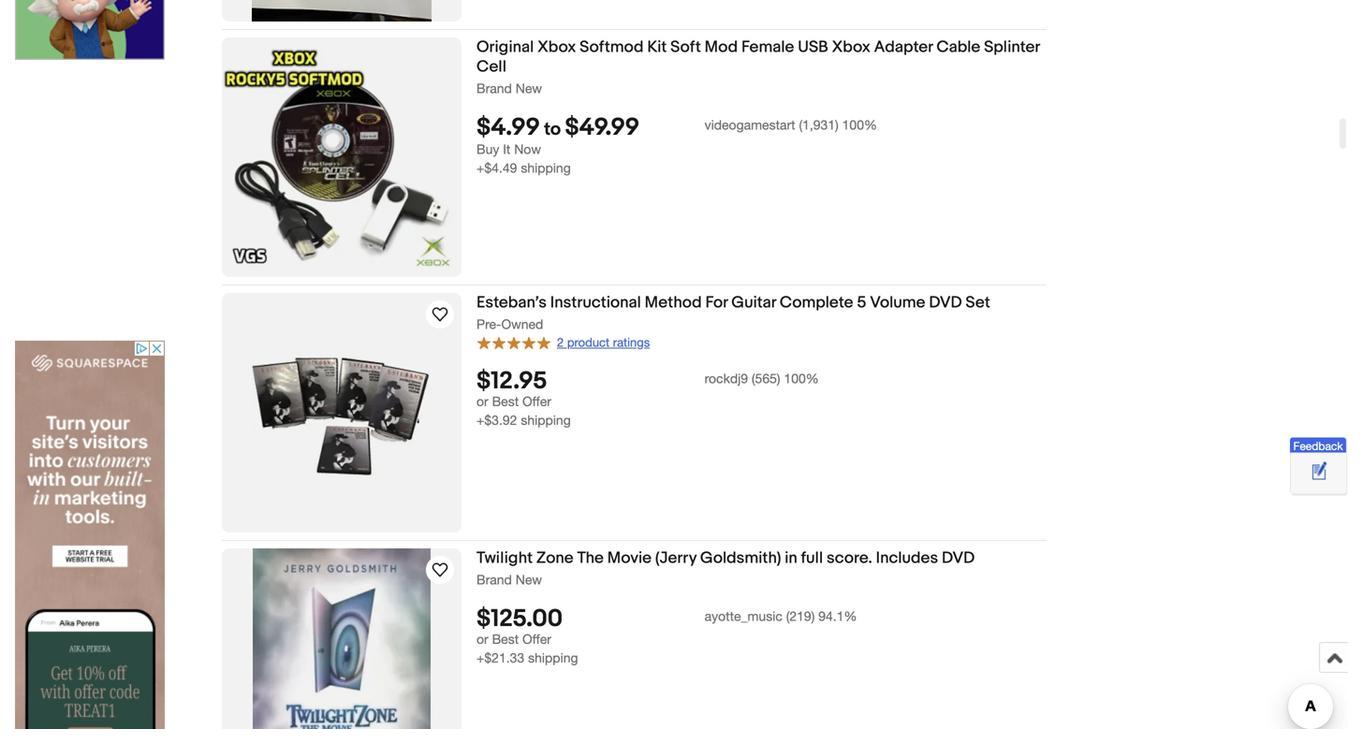 Task type: locate. For each thing, give the bounding box(es) containing it.
0 vertical spatial dvd
[[929, 293, 962, 313]]

100%
[[842, 117, 877, 133], [784, 371, 819, 386]]

100% inside rockdj9 (565) 100% or best offer +$3.92 shipping
[[784, 371, 819, 386]]

0 vertical spatial best
[[492, 394, 519, 409]]

$12.95
[[476, 367, 547, 396]]

0 vertical spatial shipping
[[521, 160, 571, 176]]

2 or from the top
[[476, 632, 488, 647]]

2 brand from the top
[[476, 572, 512, 587]]

adapter
[[874, 37, 933, 57]]

shipping down now
[[521, 160, 571, 176]]

$4.99 to $49.99
[[476, 113, 640, 142]]

full
[[801, 549, 823, 568]]

2 new from the top
[[516, 572, 542, 587]]

offer down 2 product ratings link
[[522, 394, 551, 409]]

shipping inside ayotte_music (219) 94.1% or best offer +$21.33 shipping
[[528, 650, 578, 666]]

best
[[492, 394, 519, 409], [492, 632, 519, 647]]

1 vertical spatial dvd
[[942, 549, 975, 568]]

kit
[[647, 37, 667, 57]]

1 brand from the top
[[476, 81, 512, 96]]

dvd
[[929, 293, 962, 313], [942, 549, 975, 568]]

zone
[[536, 549, 574, 568]]

1 vertical spatial 100%
[[784, 371, 819, 386]]

shipping
[[521, 160, 571, 176], [521, 412, 571, 428], [528, 650, 578, 666]]

100% inside videogamestart (1,931) 100% buy it now +$4.49 shipping
[[842, 117, 877, 133]]

shipping inside rockdj9 (565) 100% or best offer +$3.92 shipping
[[521, 412, 571, 428]]

rockdj9
[[705, 371, 748, 386]]

or up the +$3.92
[[476, 394, 488, 409]]

twilight zone the movie (jerry goldsmith) in full score. includes dvd image
[[253, 549, 431, 729]]

0 horizontal spatial xbox
[[537, 37, 576, 57]]

shipping down $125.00
[[528, 650, 578, 666]]

philippine kapamilya great movies 3 in 1 dvd collection image
[[252, 0, 432, 22]]

dvd right includes
[[942, 549, 975, 568]]

1 vertical spatial new
[[516, 572, 542, 587]]

2 best from the top
[[492, 632, 519, 647]]

offer
[[522, 394, 551, 409], [522, 632, 551, 647]]

new
[[516, 81, 542, 96], [516, 572, 542, 587]]

0 horizontal spatial 100%
[[784, 371, 819, 386]]

original
[[476, 37, 534, 57]]

twilight zone the movie (jerry goldsmith) in full score. includes dvd link
[[476, 549, 1047, 572]]

brand down cell
[[476, 81, 512, 96]]

softmod
[[580, 37, 644, 57]]

brand down twilight
[[476, 572, 512, 587]]

best inside rockdj9 (565) 100% or best offer +$3.92 shipping
[[492, 394, 519, 409]]

best up the +$3.92
[[492, 394, 519, 409]]

1 vertical spatial shipping
[[521, 412, 571, 428]]

method
[[645, 293, 702, 313]]

includes
[[876, 549, 938, 568]]

original xbox softmod kit soft mod female usb xbox adapter cable splinter cell image
[[222, 37, 462, 277]]

score.
[[827, 549, 872, 568]]

pre-
[[476, 316, 501, 332]]

1 vertical spatial best
[[492, 632, 519, 647]]

new inside original xbox softmod kit soft mod female usb xbox adapter cable splinter cell brand new
[[516, 81, 542, 96]]

1 vertical spatial offer
[[522, 632, 551, 647]]

best inside ayotte_music (219) 94.1% or best offer +$21.33 shipping
[[492, 632, 519, 647]]

or
[[476, 394, 488, 409], [476, 632, 488, 647]]

shipping for $125.00
[[528, 650, 578, 666]]

volume
[[870, 293, 925, 313]]

1 advertisement region from the top
[[15, 0, 165, 60]]

new down twilight
[[516, 572, 542, 587]]

esteban's
[[476, 293, 547, 313]]

xbox right original at the top left
[[537, 37, 576, 57]]

original xbox softmod kit soft mod female usb xbox adapter cable splinter cell link
[[476, 37, 1047, 80]]

dvd inside esteban's instructional method for guitar complete 5 volume dvd set pre-owned
[[929, 293, 962, 313]]

0 vertical spatial offer
[[522, 394, 551, 409]]

1 offer from the top
[[522, 394, 551, 409]]

0 vertical spatial or
[[476, 394, 488, 409]]

best up +$21.33
[[492, 632, 519, 647]]

0 vertical spatial advertisement region
[[15, 0, 165, 60]]

2 xbox from the left
[[832, 37, 870, 57]]

offer up +$21.33
[[522, 632, 551, 647]]

movie
[[607, 549, 652, 568]]

or for $12.95
[[476, 394, 488, 409]]

shipping for $4.99
[[521, 160, 571, 176]]

offer inside rockdj9 (565) 100% or best offer +$3.92 shipping
[[522, 394, 551, 409]]

1 vertical spatial advertisement region
[[15, 341, 165, 729]]

1 horizontal spatial 100%
[[842, 117, 877, 133]]

1 vertical spatial brand
[[476, 572, 512, 587]]

dvd left set at top right
[[929, 293, 962, 313]]

goldsmith)
[[700, 549, 781, 568]]

or up +$21.33
[[476, 632, 488, 647]]

1 vertical spatial or
[[476, 632, 488, 647]]

videogamestart
[[705, 117, 795, 133]]

shipping for $12.95
[[521, 412, 571, 428]]

1 new from the top
[[516, 81, 542, 96]]

brand
[[476, 81, 512, 96], [476, 572, 512, 587]]

it
[[503, 142, 510, 157]]

1 horizontal spatial xbox
[[832, 37, 870, 57]]

or for $125.00
[[476, 632, 488, 647]]

1 xbox from the left
[[537, 37, 576, 57]]

advertisement region
[[15, 0, 165, 60], [15, 341, 165, 729]]

original xbox softmod kit soft mod female usb xbox adapter cable splinter cell brand new
[[476, 37, 1040, 96]]

the
[[577, 549, 604, 568]]

xbox right usb
[[832, 37, 870, 57]]

esteban's instructional method for guitar complete 5 volume dvd set image
[[252, 293, 432, 533]]

or inside ayotte_music (219) 94.1% or best offer +$21.33 shipping
[[476, 632, 488, 647]]

100% right the (565)
[[784, 371, 819, 386]]

1 or from the top
[[476, 394, 488, 409]]

shipping right the +$3.92
[[521, 412, 571, 428]]

buy
[[476, 142, 499, 157]]

new up $4.99
[[516, 81, 542, 96]]

0 vertical spatial brand
[[476, 81, 512, 96]]

original xbox softmod kit soft mod female usb xbox adapter cable splinter cell heading
[[476, 37, 1040, 77]]

2 product ratings
[[557, 335, 650, 350]]

cable
[[936, 37, 980, 57]]

$49.99
[[565, 113, 640, 142]]

1 best from the top
[[492, 394, 519, 409]]

0 vertical spatial 100%
[[842, 117, 877, 133]]

+$3.92
[[476, 412, 517, 428]]

offer inside ayotte_music (219) 94.1% or best offer +$21.33 shipping
[[522, 632, 551, 647]]

shipping inside videogamestart (1,931) 100% buy it now +$4.49 shipping
[[521, 160, 571, 176]]

or inside rockdj9 (565) 100% or best offer +$3.92 shipping
[[476, 394, 488, 409]]

xbox
[[537, 37, 576, 57], [832, 37, 870, 57]]

new inside the twilight zone the movie (jerry goldsmith) in full score. includes dvd brand new
[[516, 572, 542, 587]]

2 vertical spatial shipping
[[528, 650, 578, 666]]

twilight zone the movie (jerry goldsmith) in full score. includes dvd heading
[[476, 549, 975, 568]]

100% right '(1,931)'
[[842, 117, 877, 133]]

to
[[544, 119, 561, 141]]

owned
[[501, 316, 543, 332]]

2 offer from the top
[[522, 632, 551, 647]]

complete
[[780, 293, 853, 313]]

94.1%
[[818, 609, 857, 624]]

0 vertical spatial new
[[516, 81, 542, 96]]



Task type: vqa. For each thing, say whether or not it's contained in the screenshot.
New within the Original Xbox Softmod Kit Soft Mod Female USB Xbox Adapter Cable Splinter Cell Brand New
yes



Task type: describe. For each thing, give the bounding box(es) containing it.
2 product ratings link
[[476, 334, 650, 351]]

esteban's instructional method for guitar complete 5 volume dvd set link
[[476, 293, 1047, 316]]

$125.00
[[476, 605, 563, 634]]

now
[[514, 142, 541, 157]]

esteban's instructional method for guitar complete 5 volume dvd set heading
[[476, 293, 990, 313]]

ratings
[[613, 335, 650, 350]]

5
[[857, 293, 866, 313]]

2 advertisement region from the top
[[15, 341, 165, 729]]

product
[[567, 335, 610, 350]]

rockdj9 (565) 100% or best offer +$3.92 shipping
[[476, 371, 819, 428]]

+$4.49
[[476, 160, 517, 176]]

cell
[[476, 57, 506, 77]]

100% for $4.99
[[842, 117, 877, 133]]

brand inside original xbox softmod kit soft mod female usb xbox adapter cable splinter cell brand new
[[476, 81, 512, 96]]

offer for $125.00
[[522, 632, 551, 647]]

guitar
[[731, 293, 776, 313]]

usb
[[798, 37, 828, 57]]

for
[[705, 293, 728, 313]]

100% for $12.95
[[784, 371, 819, 386]]

twilight
[[476, 549, 533, 568]]

(jerry
[[655, 549, 697, 568]]

(1,931)
[[799, 117, 839, 133]]

feedback
[[1293, 439, 1343, 453]]

ayotte_music
[[705, 609, 782, 624]]

(565)
[[752, 371, 780, 386]]

best for $125.00
[[492, 632, 519, 647]]

watch twilight zone the movie (jerry goldsmith) in full score. includes dvd image
[[429, 559, 451, 581]]

soft
[[670, 37, 701, 57]]

in
[[785, 549, 797, 568]]

set
[[966, 293, 990, 313]]

watch esteban's instructional method for guitar complete 5 volume dvd set image
[[429, 303, 451, 326]]

twilight zone the movie (jerry goldsmith) in full score. includes dvd brand new
[[476, 549, 975, 587]]

splinter
[[984, 37, 1040, 57]]

esteban's instructional method for guitar complete 5 volume dvd set pre-owned
[[476, 293, 990, 332]]

+$21.33
[[476, 650, 524, 666]]

dvd inside the twilight zone the movie (jerry goldsmith) in full score. includes dvd brand new
[[942, 549, 975, 568]]

2
[[557, 335, 564, 350]]

mod
[[705, 37, 738, 57]]

female
[[741, 37, 794, 57]]

(219)
[[786, 609, 815, 624]]

$4.99
[[476, 113, 540, 142]]

best for $12.95
[[492, 394, 519, 409]]

offer for $12.95
[[522, 394, 551, 409]]

instructional
[[550, 293, 641, 313]]

videogamestart (1,931) 100% buy it now +$4.49 shipping
[[476, 117, 877, 176]]

brand inside the twilight zone the movie (jerry goldsmith) in full score. includes dvd brand new
[[476, 572, 512, 587]]

ayotte_music (219) 94.1% or best offer +$21.33 shipping
[[476, 609, 857, 666]]



